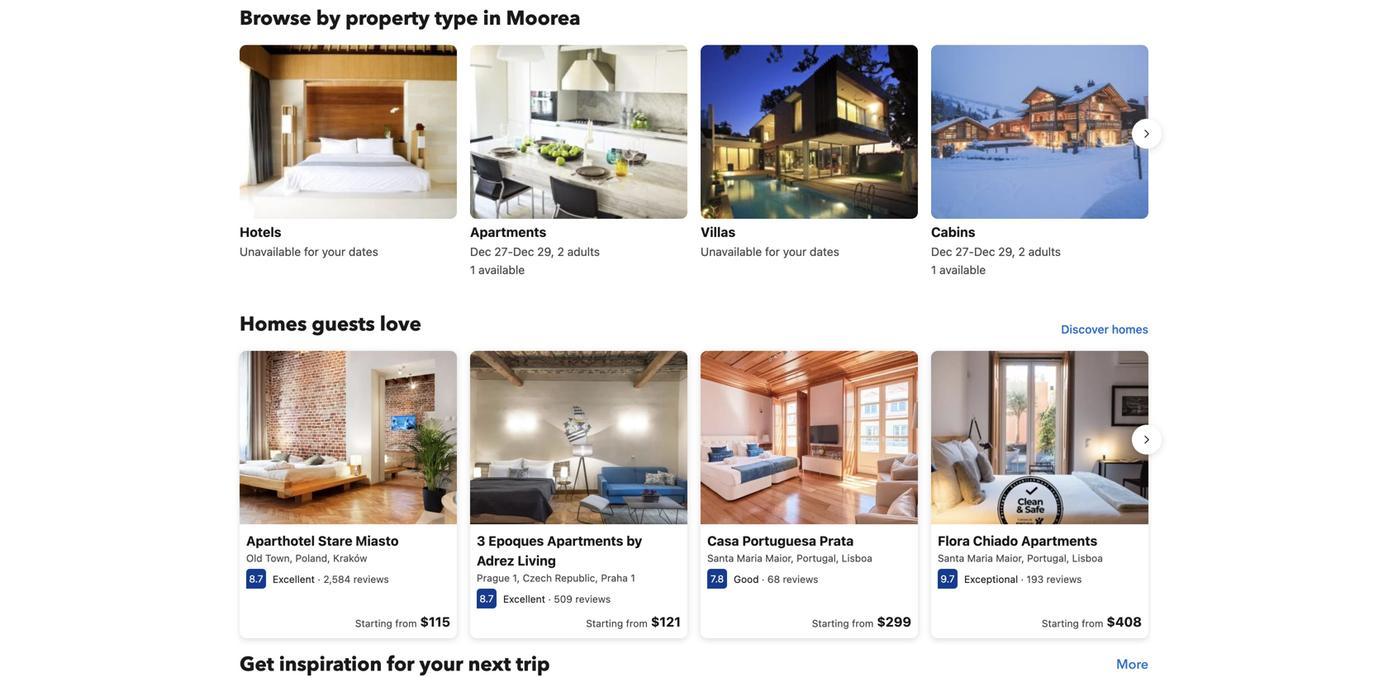 Task type: locate. For each thing, give the bounding box(es) containing it.
1 your from the left
[[322, 245, 346, 259]]

1 santa from the left
[[707, 553, 734, 565]]

stare
[[318, 534, 353, 549]]

dates inside villas unavailable for your dates
[[810, 245, 840, 259]]

2 starting from the left
[[586, 618, 623, 630]]

poland,
[[296, 553, 330, 565]]

8.7
[[249, 574, 263, 585], [480, 594, 494, 605]]

portugal, up 193
[[1027, 553, 1070, 565]]

2 2 from the left
[[1019, 245, 1026, 259]]

1 29, from the left
[[537, 245, 554, 259]]

excellent down "town,"
[[273, 574, 315, 586]]

0 horizontal spatial 27-
[[495, 245, 513, 259]]

starting inside starting from $299
[[812, 618, 849, 630]]

68
[[768, 574, 780, 586]]

homes
[[1112, 323, 1149, 336]]

0 horizontal spatial adults
[[567, 245, 600, 259]]

your inside villas unavailable for your dates
[[783, 245, 807, 259]]

maria up good element on the right bottom
[[737, 553, 763, 565]]

dates
[[349, 245, 378, 259], [810, 245, 840, 259]]

reviews right 68
[[783, 574, 819, 586]]

2 available from the left
[[940, 263, 986, 277]]

1 horizontal spatial maior,
[[996, 553, 1025, 565]]

2 inside cabins dec 27-dec 29, 2 adults 1 available
[[1019, 245, 1026, 259]]

maior, inside 'flora chiado apartments santa maria maior, portugal, lisboa'
[[996, 553, 1025, 565]]

apartments dec 27-dec 29, 2 adults 1 available
[[470, 224, 600, 277]]

excellent element down 1,
[[503, 594, 545, 606]]

2 29, from the left
[[999, 245, 1016, 259]]

lisboa down prata
[[842, 553, 873, 565]]

27- inside the apartments dec 27-dec 29, 2 adults 1 available
[[495, 245, 513, 259]]

adults inside the apartments dec 27-dec 29, 2 adults 1 available
[[567, 245, 600, 259]]

maior, for portuguesa
[[766, 553, 794, 565]]

lisboa
[[842, 553, 873, 565], [1072, 553, 1103, 565]]

509
[[554, 594, 573, 606]]

your
[[322, 245, 346, 259], [783, 245, 807, 259]]

region
[[226, 38, 1162, 285], [226, 344, 1162, 646]]

1 inside 3 epoques apartments by adrez living prague 1, czech republic, praha 1
[[631, 573, 635, 584]]

1 vertical spatial region
[[226, 344, 1162, 646]]

adults for cabins
[[1029, 245, 1061, 259]]

homes guests love
[[240, 311, 421, 338]]

maria for portuguesa
[[737, 553, 763, 565]]

available inside cabins dec 27-dec 29, 2 adults 1 available
[[940, 263, 986, 277]]

adrez
[[477, 553, 515, 569]]

apartments for flora
[[1022, 534, 1098, 549]]

available
[[479, 263, 525, 277], [940, 263, 986, 277]]

from left the $115
[[395, 618, 417, 630]]

0 vertical spatial excellent element
[[273, 574, 315, 586]]

1 horizontal spatial unavailable
[[701, 245, 762, 259]]

cabins
[[931, 224, 976, 240]]

miasto
[[356, 534, 399, 549]]

$408
[[1107, 615, 1142, 630]]

1 region from the top
[[226, 38, 1162, 285]]

29, inside cabins dec 27-dec 29, 2 adults 1 available
[[999, 245, 1016, 259]]

2
[[558, 245, 564, 259], [1019, 245, 1026, 259]]

for inside villas unavailable for your dates
[[765, 245, 780, 259]]

unavailable down 'villas'
[[701, 245, 762, 259]]

unavailable down hotels
[[240, 245, 301, 259]]

0 horizontal spatial 8.7
[[249, 574, 263, 585]]

1 maria from the left
[[737, 553, 763, 565]]

flora
[[938, 534, 970, 549]]

2 27- from the left
[[956, 245, 974, 259]]

unavailable inside hotels unavailable for your dates
[[240, 245, 301, 259]]

villas
[[701, 224, 736, 240]]

$115
[[420, 615, 450, 630]]

for
[[304, 245, 319, 259], [765, 245, 780, 259]]

2 region from the top
[[226, 344, 1162, 646]]

2 inside the apartments dec 27-dec 29, 2 adults 1 available
[[558, 245, 564, 259]]

8.7 element for town,
[[246, 570, 266, 589]]

available for apartments
[[479, 263, 525, 277]]

1 dates from the left
[[349, 245, 378, 259]]

unavailable inside villas unavailable for your dates
[[701, 245, 762, 259]]

apartments inside 3 epoques apartments by adrez living prague 1, czech republic, praha 1
[[547, 534, 624, 549]]

from for $408
[[1082, 618, 1104, 630]]

starting
[[355, 618, 392, 630], [586, 618, 623, 630], [812, 618, 849, 630], [1042, 618, 1079, 630]]

· left 509
[[548, 594, 551, 606]]

lisboa up 'starting from $408'
[[1072, 553, 1103, 565]]

3 starting from the left
[[812, 618, 849, 630]]

1 vertical spatial excellent element
[[503, 594, 545, 606]]

2 for from the left
[[765, 245, 780, 259]]

27- inside cabins dec 27-dec 29, 2 adults 1 available
[[956, 245, 974, 259]]

7.8
[[711, 574, 724, 585]]

1 for from the left
[[304, 245, 319, 259]]

lisboa inside 'flora chiado apartments santa maria maior, portugal, lisboa'
[[1072, 553, 1103, 565]]

0 horizontal spatial 8.7 element
[[246, 570, 266, 589]]

8.7 down prague
[[480, 594, 494, 605]]

3 dec from the left
[[931, 245, 953, 259]]

santa inside casa portuguesa prata santa maria maior, portugal, lisboa
[[707, 553, 734, 565]]

maria inside 'flora chiado apartments santa maria maior, portugal, lisboa'
[[967, 553, 993, 565]]

1 horizontal spatial excellent element
[[503, 594, 545, 606]]

8.7 for town,
[[249, 574, 263, 585]]

2 horizontal spatial apartments
[[1022, 534, 1098, 549]]

1 horizontal spatial dates
[[810, 245, 840, 259]]

2 dates from the left
[[810, 245, 840, 259]]

1 horizontal spatial 2
[[1019, 245, 1026, 259]]

2 portugal, from the left
[[1027, 553, 1070, 565]]

4 starting from the left
[[1042, 618, 1079, 630]]

· left 193
[[1021, 574, 1024, 586]]

unavailable for villas
[[701, 245, 762, 259]]

excellent for living
[[503, 594, 545, 606]]

2 your from the left
[[783, 245, 807, 259]]

excellent element down "town,"
[[273, 574, 315, 586]]

apartments inside 'flora chiado apartments santa maria maior, portugal, lisboa'
[[1022, 534, 1098, 549]]

· left 68
[[762, 574, 765, 586]]

1 horizontal spatial adults
[[1029, 245, 1061, 259]]

8.7 for adrez
[[480, 594, 494, 605]]

available inside the apartments dec 27-dec 29, 2 adults 1 available
[[479, 263, 525, 277]]

· left 2,584
[[318, 574, 321, 586]]

apartments
[[470, 224, 547, 240], [547, 534, 624, 549], [1022, 534, 1098, 549]]

1 vertical spatial excellent
[[503, 594, 545, 606]]

1 for apartments
[[470, 263, 476, 277]]

portugal, inside casa portuguesa prata santa maria maior, portugal, lisboa
[[797, 553, 839, 565]]

republic,
[[555, 573, 598, 584]]

starting inside 'starting from $408'
[[1042, 618, 1079, 630]]

adults for apartments
[[567, 245, 600, 259]]

aparthotel
[[246, 534, 315, 549]]

santa for casa portuguesa prata
[[707, 553, 734, 565]]

unavailable
[[240, 245, 301, 259], [701, 245, 762, 259]]

1 horizontal spatial for
[[765, 245, 780, 259]]

0 horizontal spatial for
[[304, 245, 319, 259]]

0 horizontal spatial lisboa
[[842, 553, 873, 565]]

1 starting from the left
[[355, 618, 392, 630]]

flora chiado apartments santa maria maior, portugal, lisboa
[[938, 534, 1103, 565]]

8.7 down old
[[249, 574, 263, 585]]

excellent
[[273, 574, 315, 586], [503, 594, 545, 606]]

maior,
[[766, 553, 794, 565], [996, 553, 1025, 565]]

0 horizontal spatial your
[[322, 245, 346, 259]]

starting from $121
[[586, 615, 681, 630]]

kraków
[[333, 553, 367, 565]]

8.7 element
[[246, 570, 266, 589], [477, 589, 497, 609]]

1 horizontal spatial your
[[783, 245, 807, 259]]

1 horizontal spatial 29,
[[999, 245, 1016, 259]]

from inside starting from $299
[[852, 618, 874, 630]]

portugal, down prata
[[797, 553, 839, 565]]

starting inside starting from $115
[[355, 618, 392, 630]]

dec
[[470, 245, 491, 259], [513, 245, 534, 259], [931, 245, 953, 259], [974, 245, 995, 259]]

1 adults from the left
[[567, 245, 600, 259]]

1 available from the left
[[479, 263, 525, 277]]

1 horizontal spatial available
[[940, 263, 986, 277]]

hotels unavailable for your dates
[[240, 224, 378, 259]]

by
[[316, 5, 341, 32], [627, 534, 642, 549]]

·
[[318, 574, 321, 586], [762, 574, 765, 586], [1021, 574, 1024, 586], [548, 594, 551, 606]]

by inside 3 epoques apartments by adrez living prague 1, czech republic, praha 1
[[627, 534, 642, 549]]

1 horizontal spatial 8.7 element
[[477, 589, 497, 609]]

2 for cabins
[[1019, 245, 1026, 259]]

reviews right 193
[[1047, 574, 1082, 586]]

santa
[[707, 553, 734, 565], [938, 553, 965, 565]]

1 from from the left
[[395, 618, 417, 630]]

casa portuguesa prata santa maria maior, portugal, lisboa
[[707, 534, 873, 565]]

santa down casa
[[707, 553, 734, 565]]

aparthotel stare miasto old town, poland, kraków
[[246, 534, 399, 565]]

from
[[395, 618, 417, 630], [626, 618, 648, 630], [852, 618, 874, 630], [1082, 618, 1104, 630]]

apartments inside the apartments dec 27-dec 29, 2 adults 1 available
[[470, 224, 547, 240]]

29, inside the apartments dec 27-dec 29, 2 adults 1 available
[[537, 245, 554, 259]]

1 inside the apartments dec 27-dec 29, 2 adults 1 available
[[470, 263, 476, 277]]

0 horizontal spatial excellent element
[[273, 574, 315, 586]]

0 vertical spatial region
[[226, 38, 1162, 285]]

0 vertical spatial 8.7
[[249, 574, 263, 585]]

portugal, inside 'flora chiado apartments santa maria maior, portugal, lisboa'
[[1027, 553, 1070, 565]]

lisboa inside casa portuguesa prata santa maria maior, portugal, lisboa
[[842, 553, 873, 565]]

from left $408
[[1082, 618, 1104, 630]]

1 27- from the left
[[495, 245, 513, 259]]

· for portuguesa
[[762, 574, 765, 586]]

czech
[[523, 573, 552, 584]]

reviews down "republic," on the bottom of page
[[575, 594, 611, 606]]

excellent · 2,584 reviews
[[273, 574, 389, 586]]

0 horizontal spatial unavailable
[[240, 245, 301, 259]]

from left $299
[[852, 618, 874, 630]]

2 lisboa from the left
[[1072, 553, 1103, 565]]

0 horizontal spatial 2
[[558, 245, 564, 259]]

by right browse
[[316, 5, 341, 32]]

reviews down kraków
[[354, 574, 389, 586]]

maria inside casa portuguesa prata santa maria maior, portugal, lisboa
[[737, 553, 763, 565]]

adults inside cabins dec 27-dec 29, 2 adults 1 available
[[1029, 245, 1061, 259]]

8.7 element for adrez
[[477, 589, 497, 609]]

3 from from the left
[[852, 618, 874, 630]]

excellent element for living
[[503, 594, 545, 606]]

lisboa for apartments
[[1072, 553, 1103, 565]]

0 horizontal spatial available
[[479, 263, 525, 277]]

1 inside cabins dec 27-dec 29, 2 adults 1 available
[[931, 263, 937, 277]]

1 unavailable from the left
[[240, 245, 301, 259]]

maria down 'chiado'
[[967, 553, 993, 565]]

dates for hotels
[[349, 245, 378, 259]]

1 vertical spatial 8.7
[[480, 594, 494, 605]]

2 horizontal spatial 1
[[931, 263, 937, 277]]

1 horizontal spatial lisboa
[[1072, 553, 1103, 565]]

from inside starting from $115
[[395, 618, 417, 630]]

for inside hotels unavailable for your dates
[[304, 245, 319, 259]]

0 horizontal spatial by
[[316, 5, 341, 32]]

2 santa from the left
[[938, 553, 965, 565]]

1 horizontal spatial by
[[627, 534, 642, 549]]

dates inside hotels unavailable for your dates
[[349, 245, 378, 259]]

1,
[[513, 573, 520, 584]]

1 portugal, from the left
[[797, 553, 839, 565]]

your for villas
[[783, 245, 807, 259]]

excellent down 1,
[[503, 594, 545, 606]]

reviews
[[354, 574, 389, 586], [783, 574, 819, 586], [1047, 574, 1082, 586], [575, 594, 611, 606]]

from left $121
[[626, 618, 648, 630]]

browse by property type in moorea
[[240, 5, 581, 32]]

starting down praha
[[586, 618, 623, 630]]

0 horizontal spatial apartments
[[470, 224, 547, 240]]

portugal, for prata
[[797, 553, 839, 565]]

adults
[[567, 245, 600, 259], [1029, 245, 1061, 259]]

property
[[346, 5, 430, 32]]

santa inside 'flora chiado apartments santa maria maior, portugal, lisboa'
[[938, 553, 965, 565]]

0 horizontal spatial maria
[[737, 553, 763, 565]]

from for $299
[[852, 618, 874, 630]]

discover homes link
[[1055, 315, 1155, 344]]

1
[[470, 263, 476, 277], [931, 263, 937, 277], [631, 573, 635, 584]]

starting down 193
[[1042, 618, 1079, 630]]

more
[[1117, 656, 1149, 675]]

from inside starting from $121
[[626, 618, 648, 630]]

8.7 element down prague
[[477, 589, 497, 609]]

2 from from the left
[[626, 618, 648, 630]]

8.7 element down old
[[246, 570, 266, 589]]

by up praha
[[627, 534, 642, 549]]

0 vertical spatial by
[[316, 5, 341, 32]]

1 horizontal spatial 27-
[[956, 245, 974, 259]]

maria
[[737, 553, 763, 565], [967, 553, 993, 565]]

27-
[[495, 245, 513, 259], [956, 245, 974, 259]]

0 horizontal spatial 29,
[[537, 245, 554, 259]]

0 horizontal spatial santa
[[707, 553, 734, 565]]

excellent element
[[273, 574, 315, 586], [503, 594, 545, 606]]

your inside hotels unavailable for your dates
[[322, 245, 346, 259]]

1 horizontal spatial santa
[[938, 553, 965, 565]]

0 horizontal spatial dates
[[349, 245, 378, 259]]

1 horizontal spatial 8.7
[[480, 594, 494, 605]]

29,
[[537, 245, 554, 259], [999, 245, 1016, 259]]

chiado
[[973, 534, 1018, 549]]

1 lisboa from the left
[[842, 553, 873, 565]]

1 maior, from the left
[[766, 553, 794, 565]]

living
[[518, 553, 556, 569]]

1 horizontal spatial portugal,
[[1027, 553, 1070, 565]]

starting left $299
[[812, 618, 849, 630]]

193
[[1027, 574, 1044, 586]]

discover
[[1061, 323, 1109, 336]]

2 maria from the left
[[967, 553, 993, 565]]

santa down flora
[[938, 553, 965, 565]]

portugal,
[[797, 553, 839, 565], [1027, 553, 1070, 565]]

1 horizontal spatial apartments
[[547, 534, 624, 549]]

maior, down 'chiado'
[[996, 553, 1025, 565]]

0 vertical spatial excellent
[[273, 574, 315, 586]]

3
[[477, 534, 485, 549]]

1 horizontal spatial excellent
[[503, 594, 545, 606]]

0 horizontal spatial maior,
[[766, 553, 794, 565]]

1 horizontal spatial 1
[[631, 573, 635, 584]]

2 unavailable from the left
[[701, 245, 762, 259]]

from inside 'starting from $408'
[[1082, 618, 1104, 630]]

1 2 from the left
[[558, 245, 564, 259]]

1 vertical spatial by
[[627, 534, 642, 549]]

starting from $115
[[355, 615, 450, 630]]

2 adults from the left
[[1029, 245, 1061, 259]]

4 from from the left
[[1082, 618, 1104, 630]]

2 maior, from the left
[[996, 553, 1025, 565]]

exceptional
[[964, 574, 1018, 586]]

27- for cabins
[[956, 245, 974, 259]]

1 horizontal spatial maria
[[967, 553, 993, 565]]

guests
[[312, 311, 375, 338]]

starting inside starting from $121
[[586, 618, 623, 630]]

maior, inside casa portuguesa prata santa maria maior, portugal, lisboa
[[766, 553, 794, 565]]

maior, down portuguesa
[[766, 553, 794, 565]]

0 horizontal spatial excellent
[[273, 574, 315, 586]]

starting left the $115
[[355, 618, 392, 630]]

0 horizontal spatial portugal,
[[797, 553, 839, 565]]

excellent · 509 reviews
[[503, 594, 611, 606]]

0 horizontal spatial 1
[[470, 263, 476, 277]]



Task type: describe. For each thing, give the bounding box(es) containing it.
4 dec from the left
[[974, 245, 995, 259]]

praha
[[601, 573, 628, 584]]

type
[[435, 5, 478, 32]]

more link
[[1117, 652, 1149, 678]]

from for $115
[[395, 618, 417, 630]]

exceptional element
[[964, 574, 1018, 586]]

portuguesa
[[742, 534, 817, 549]]

love
[[380, 311, 421, 338]]

portugal, for apartments
[[1027, 553, 1070, 565]]

browse
[[240, 5, 311, 32]]

prague
[[477, 573, 510, 584]]

· for chiado
[[1021, 574, 1024, 586]]

your for hotels
[[322, 245, 346, 259]]

cabins dec 27-dec 29, 2 adults 1 available
[[931, 224, 1061, 277]]

7.8 element
[[707, 570, 727, 589]]

starting for $121
[[586, 618, 623, 630]]

2,584
[[323, 574, 351, 586]]

lisboa for prata
[[842, 553, 873, 565]]

unavailable for hotels
[[240, 245, 301, 259]]

old
[[246, 553, 263, 565]]

excellent for poland,
[[273, 574, 315, 586]]

· for stare
[[318, 574, 321, 586]]

apartments for 3
[[547, 534, 624, 549]]

starting for $115
[[355, 618, 392, 630]]

1 dec from the left
[[470, 245, 491, 259]]

dates for villas
[[810, 245, 840, 259]]

hotels
[[240, 224, 281, 240]]

9.7
[[941, 574, 955, 585]]

29, for cabins
[[999, 245, 1016, 259]]

2 for apartments
[[558, 245, 564, 259]]

good · 68 reviews
[[734, 574, 819, 586]]

$121
[[651, 615, 681, 630]]

villas unavailable for your dates
[[701, 224, 840, 259]]

reviews for epoques
[[575, 594, 611, 606]]

region containing hotels
[[226, 38, 1162, 285]]

region containing aparthotel stare miasto
[[226, 344, 1162, 646]]

exceptional · 193 reviews
[[964, 574, 1082, 586]]

in
[[483, 5, 501, 32]]

for for hotels
[[304, 245, 319, 259]]

good element
[[734, 574, 759, 586]]

prata
[[820, 534, 854, 549]]

moorea
[[506, 5, 581, 32]]

available for cabins
[[940, 263, 986, 277]]

homes
[[240, 311, 307, 338]]

2 dec from the left
[[513, 245, 534, 259]]

town,
[[265, 553, 293, 565]]

starting from $299
[[812, 615, 912, 630]]

santa for flora chiado apartments
[[938, 553, 965, 565]]

· for epoques
[[548, 594, 551, 606]]

reviews for chiado
[[1047, 574, 1082, 586]]

29, for apartments
[[537, 245, 554, 259]]

maria for chiado
[[967, 553, 993, 565]]

good
[[734, 574, 759, 586]]

for for villas
[[765, 245, 780, 259]]

excellent element for poland,
[[273, 574, 315, 586]]

reviews for stare
[[354, 574, 389, 586]]

starting for $299
[[812, 618, 849, 630]]

starting from $408
[[1042, 615, 1142, 630]]

from for $121
[[626, 618, 648, 630]]

3 epoques apartments by adrez living prague 1, czech republic, praha 1
[[477, 534, 642, 584]]

27- for apartments
[[495, 245, 513, 259]]

discover homes
[[1061, 323, 1149, 336]]

epoques
[[489, 534, 544, 549]]

$299
[[877, 615, 912, 630]]

starting for $408
[[1042, 618, 1079, 630]]

casa
[[707, 534, 739, 549]]

9.7 element
[[938, 570, 958, 589]]

1 for cabins
[[931, 263, 937, 277]]

maior, for chiado
[[996, 553, 1025, 565]]

reviews for portuguesa
[[783, 574, 819, 586]]



Task type: vqa. For each thing, say whether or not it's contained in the screenshot.
Stare ·
yes



